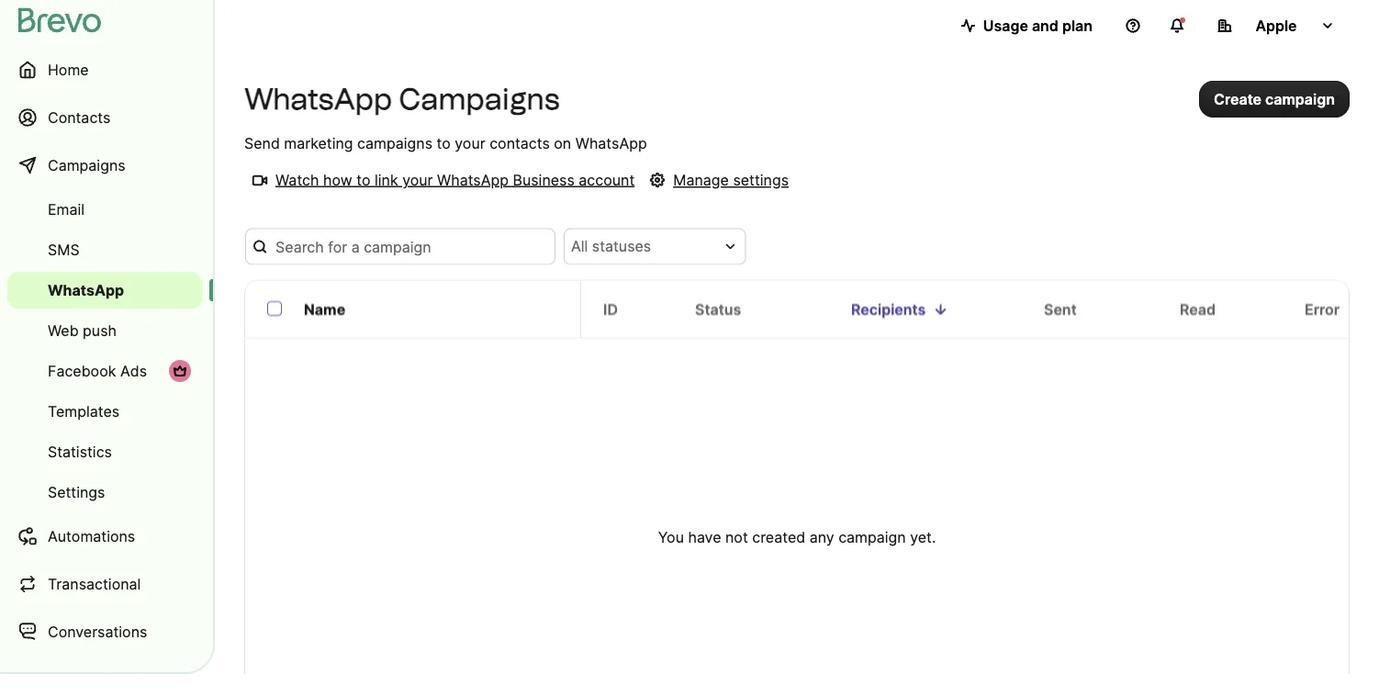 Task type: locate. For each thing, give the bounding box(es) containing it.
campaigns
[[399, 81, 560, 117], [48, 156, 125, 174]]

to
[[437, 134, 451, 152], [357, 171, 371, 189]]

your inside watch how to link your whatsapp business account link
[[402, 171, 433, 189]]

sent
[[1044, 300, 1077, 318]]

contacts
[[48, 108, 111, 126]]

link
[[375, 171, 398, 189]]

yet.
[[910, 529, 936, 547]]

plan
[[1063, 17, 1093, 34]]

statuses
[[592, 237, 651, 255]]

facebook
[[48, 362, 116, 380]]

whatsapp up marketing
[[244, 81, 392, 117]]

not
[[726, 529, 748, 547]]

created
[[752, 529, 806, 547]]

campaign right create
[[1266, 90, 1336, 108]]

automations link
[[7, 514, 202, 558]]

campaign inside button
[[1266, 90, 1336, 108]]

campaign right any
[[839, 529, 906, 547]]

1 vertical spatial your
[[402, 171, 433, 189]]

0 vertical spatial to
[[437, 134, 451, 152]]

0 horizontal spatial campaign
[[839, 529, 906, 547]]

whatsapp up account in the left top of the page
[[576, 134, 647, 152]]

0 vertical spatial campaigns
[[399, 81, 560, 117]]

marketing
[[284, 134, 353, 152]]

0 horizontal spatial to
[[357, 171, 371, 189]]

1 vertical spatial campaign
[[839, 529, 906, 547]]

usage
[[983, 17, 1029, 34]]

usage and plan
[[983, 17, 1093, 34]]

1 horizontal spatial campaigns
[[399, 81, 560, 117]]

campaign
[[1266, 90, 1336, 108], [839, 529, 906, 547]]

manage settings link
[[642, 169, 789, 192]]

1 horizontal spatial your
[[455, 134, 486, 152]]

home link
[[7, 48, 202, 92]]

apple
[[1256, 17, 1298, 34]]

0 vertical spatial campaign
[[1266, 90, 1336, 108]]

name
[[304, 300, 346, 318]]

your for link
[[402, 171, 433, 189]]

1 vertical spatial campaigns
[[48, 156, 125, 174]]

your up watch how to link your whatsapp business account
[[455, 134, 486, 152]]

create campaign
[[1214, 90, 1336, 108]]

1 horizontal spatial campaign
[[1266, 90, 1336, 108]]

whatsapp
[[244, 81, 392, 117], [576, 134, 647, 152], [437, 171, 509, 189], [48, 281, 124, 299]]

Search for a campaign search field
[[245, 228, 556, 265]]

templates link
[[7, 393, 202, 430]]

manage settings
[[673, 171, 789, 189]]

your
[[455, 134, 486, 152], [402, 171, 433, 189]]

facebook ads link
[[7, 353, 202, 389]]

settings
[[733, 171, 789, 189]]

0 vertical spatial your
[[455, 134, 486, 152]]

to left link
[[357, 171, 371, 189]]

status
[[695, 300, 741, 318]]

transactional
[[48, 575, 141, 593]]

sms link
[[7, 231, 202, 268]]

account
[[579, 171, 635, 189]]

whatsapp up web push
[[48, 281, 124, 299]]

your right link
[[402, 171, 433, 189]]

0 horizontal spatial your
[[402, 171, 433, 189]]

all
[[571, 237, 588, 255]]

campaigns up email link
[[48, 156, 125, 174]]

0 horizontal spatial campaigns
[[48, 156, 125, 174]]

web push
[[48, 321, 117, 339]]

email
[[48, 200, 85, 218]]

business
[[513, 171, 575, 189]]

campaigns up send marketing campaigns to your contacts on whatsapp
[[399, 81, 560, 117]]

send marketing campaigns to your contacts on whatsapp
[[244, 134, 647, 152]]

have
[[688, 529, 721, 547]]

campaigns
[[357, 134, 433, 152]]

transactional link
[[7, 562, 202, 606]]

to up watch how to link your whatsapp business account link
[[437, 134, 451, 152]]

on
[[554, 134, 572, 152]]

watch how to link your whatsapp business account link
[[244, 169, 635, 191]]

statistics link
[[7, 434, 202, 470]]

all statuses
[[571, 237, 651, 255]]

facebook ads
[[48, 362, 147, 380]]



Task type: describe. For each thing, give the bounding box(es) containing it.
id
[[603, 300, 618, 318]]

left___rvooi image
[[173, 364, 187, 378]]

you
[[658, 529, 684, 547]]

read
[[1180, 300, 1216, 318]]

contacts link
[[7, 96, 202, 140]]

1 vertical spatial to
[[357, 171, 371, 189]]

recipients
[[851, 300, 926, 318]]

watch
[[276, 171, 319, 189]]

whatsapp campaigns
[[244, 81, 560, 117]]

campaigns link
[[7, 143, 202, 187]]

automations
[[48, 527, 135, 545]]

usage and plan button
[[947, 7, 1108, 44]]

settings link
[[7, 474, 202, 511]]

error
[[1305, 300, 1340, 318]]

send
[[244, 134, 280, 152]]

conversations link
[[7, 610, 202, 654]]

conversations
[[48, 623, 147, 641]]

settings
[[48, 483, 105, 501]]

whatsapp link
[[7, 272, 202, 309]]

email link
[[7, 191, 202, 228]]

whatsapp down send marketing campaigns to your contacts on whatsapp
[[437, 171, 509, 189]]

ads
[[120, 362, 147, 380]]

any
[[810, 529, 835, 547]]

apple button
[[1203, 7, 1350, 44]]

web
[[48, 321, 79, 339]]

watch how to link your whatsapp business account
[[276, 171, 635, 189]]

create
[[1214, 90, 1262, 108]]

you have not created any campaign yet.
[[658, 529, 936, 547]]

manage
[[673, 171, 729, 189]]

contacts
[[490, 134, 550, 152]]

web push link
[[7, 312, 202, 349]]

templates
[[48, 402, 120, 420]]

push
[[83, 321, 117, 339]]

home
[[48, 61, 89, 79]]

and
[[1032, 17, 1059, 34]]

1 horizontal spatial to
[[437, 134, 451, 152]]

sms
[[48, 241, 80, 259]]

create campaign button
[[1200, 81, 1350, 118]]

statistics
[[48, 443, 112, 461]]

how
[[323, 171, 352, 189]]

all statuses button
[[564, 228, 746, 265]]

your for to
[[455, 134, 486, 152]]



Task type: vqa. For each thing, say whether or not it's contained in the screenshot.
the 'You'
yes



